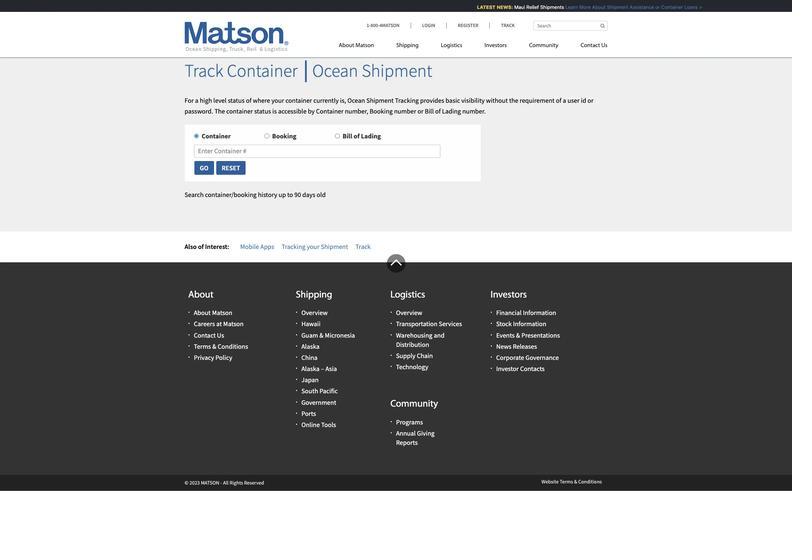 Task type: describe. For each thing, give the bounding box(es) containing it.
about matson link for careers at matson link
[[194, 308, 232, 317]]

of left user
[[556, 96, 562, 105]]

terms & conditions link
[[194, 342, 248, 351]]

track for the top track link
[[501, 22, 515, 29]]

ocean
[[348, 96, 365, 105]]

us inside about matson careers at matson contact us terms & conditions privacy policy
[[217, 331, 224, 339]]

0 vertical spatial information
[[523, 308, 556, 317]]

china
[[302, 353, 318, 362]]

investor contacts link
[[496, 364, 545, 373]]

contact us
[[581, 43, 608, 49]]

1 vertical spatial information
[[513, 320, 546, 328]]

supply chain link
[[396, 351, 433, 360]]

tools
[[321, 421, 336, 429]]

community inside top menu navigation
[[529, 43, 559, 49]]

where
[[253, 96, 270, 105]]

1 vertical spatial status
[[254, 107, 271, 115]]

supply
[[396, 351, 416, 360]]

blue matson logo with ocean, shipping, truck, rail and logistics written beneath it. image
[[185, 22, 289, 52]]

events & presentations link
[[496, 331, 560, 339]]

china link
[[302, 353, 318, 362]]

1 a from the left
[[195, 96, 198, 105]]

bill of lading
[[343, 132, 381, 140]]

annual
[[396, 429, 416, 438]]

2023 matson
[[190, 480, 219, 486]]

community inside footer
[[391, 399, 438, 409]]

0 horizontal spatial shipping
[[296, 290, 332, 300]]

apps
[[260, 242, 274, 251]]

about for about
[[188, 290, 214, 300]]

guam & micronesia link
[[302, 331, 355, 339]]

shipment inside for a high level status of where your container currently is, ocean shipment tracking provides basic visibility without the requirement of a user id or password. the container status is accessible by container number, booking number or bill of lading number.
[[366, 96, 394, 105]]

Booking radio
[[264, 134, 269, 139]]

Container radio
[[194, 134, 199, 139]]

1 horizontal spatial or
[[588, 96, 594, 105]]

technology link
[[396, 363, 429, 371]]

overview for transportation
[[396, 308, 422, 317]]

assistance
[[626, 4, 650, 10]]

tracking inside for a high level status of where your container currently is, ocean shipment tracking provides basic visibility without the requirement of a user id or password. the container status is accessible by container number, booking number or bill of lading number.
[[395, 96, 419, 105]]

shipments
[[537, 4, 560, 10]]

warehousing and distribution link
[[396, 331, 445, 349]]

conditions inside about matson careers at matson contact us terms & conditions privacy policy
[[218, 342, 248, 351]]

reports
[[396, 438, 418, 447]]

latest
[[473, 4, 492, 10]]

the
[[509, 96, 519, 105]]

also of interest:
[[185, 242, 229, 251]]

is
[[272, 107, 277, 115]]

alaska link
[[302, 342, 320, 351]]

1-
[[367, 22, 371, 29]]

interest:
[[205, 242, 229, 251]]

login link
[[411, 22, 447, 29]]

to
[[287, 190, 293, 199]]

news:
[[493, 4, 509, 10]]

login
[[422, 22, 435, 29]]

chain
[[417, 351, 433, 360]]

about matson
[[339, 43, 374, 49]]

news releases link
[[496, 342, 537, 351]]

container up where
[[227, 59, 298, 82]]

overview link for logistics
[[396, 308, 422, 317]]

ports link
[[302, 409, 316, 418]]

distribution
[[396, 340, 429, 349]]

basic
[[446, 96, 460, 105]]

learn more about shipment assistance or container loans > link
[[562, 4, 698, 10]]

about matson careers at matson contact us terms & conditions privacy policy
[[194, 308, 248, 362]]

days
[[302, 190, 315, 199]]

0 horizontal spatial track link
[[356, 242, 371, 251]]

technology
[[396, 363, 429, 371]]

© 2023 matson ‐ all rights reserved
[[185, 480, 264, 486]]

1 horizontal spatial contact us link
[[570, 39, 608, 54]]

events
[[496, 331, 515, 339]]

contacts
[[520, 364, 545, 373]]

requirement
[[520, 96, 555, 105]]

search container/booking history up to 90 days old
[[185, 190, 326, 199]]

your inside for a high level status of where your container currently is, ocean shipment tracking provides basic visibility without the requirement of a user id or password. the container status is accessible by container number, booking number or bill of lading number.
[[272, 96, 284, 105]]

search image
[[601, 23, 605, 28]]

without
[[486, 96, 508, 105]]

website
[[542, 479, 559, 485]]

0 vertical spatial or
[[652, 4, 656, 10]]

programs annual giving reports
[[396, 418, 435, 447]]

overview transportation services warehousing and distribution supply chain technology
[[396, 308, 462, 371]]

of right bill of lading radio
[[354, 132, 360, 140]]

currently
[[314, 96, 339, 105]]

at
[[216, 320, 222, 328]]

giving
[[417, 429, 435, 438]]

track for the leftmost track link
[[356, 242, 371, 251]]

rights
[[230, 480, 243, 486]]

contact inside about matson careers at matson contact us terms & conditions privacy policy
[[194, 331, 216, 339]]

1 vertical spatial booking
[[272, 132, 297, 140]]

2 vertical spatial or
[[418, 107, 424, 115]]

corporate governance link
[[496, 353, 559, 362]]

Bill of Lading radio
[[335, 134, 340, 139]]

1 vertical spatial container
[[226, 107, 253, 115]]

alaska – asia link
[[302, 364, 337, 373]]

hawaii link
[[302, 320, 321, 328]]

0 horizontal spatial contact us link
[[194, 331, 224, 339]]

number.
[[463, 107, 486, 115]]

investors inside top menu navigation
[[485, 43, 507, 49]]

visibility
[[462, 96, 485, 105]]

1-800-4matson
[[367, 22, 400, 29]]

& inside the overview hawaii guam & micronesia alaska china alaska – asia japan south pacific government ports online tools
[[320, 331, 324, 339]]

1 vertical spatial conditions
[[579, 479, 602, 485]]

programs
[[396, 418, 423, 426]]

for
[[185, 96, 194, 105]]

website terms & conditions link
[[542, 479, 602, 485]]

high
[[200, 96, 212, 105]]

container inside for a high level status of where your container currently is, ocean shipment tracking provides basic visibility without the requirement of a user id or password. the container status is accessible by container number, booking number or bill of lading number.
[[316, 107, 344, 115]]

1 vertical spatial logistics
[[391, 290, 425, 300]]

backtop image
[[387, 254, 405, 273]]

mobile apps link
[[240, 242, 274, 251]]

overview hawaii guam & micronesia alaska china alaska – asia japan south pacific government ports online tools
[[302, 308, 355, 429]]

transportation
[[396, 320, 438, 328]]

also
[[185, 242, 197, 251]]

0 vertical spatial track link
[[490, 22, 515, 29]]

services
[[439, 320, 462, 328]]

government link
[[302, 398, 336, 407]]

logistics inside logistics link
[[441, 43, 462, 49]]



Task type: locate. For each thing, give the bounding box(es) containing it.
0 horizontal spatial or
[[418, 107, 424, 115]]

0 horizontal spatial a
[[195, 96, 198, 105]]

0 vertical spatial contact us link
[[570, 39, 608, 54]]

2 alaska from the top
[[302, 364, 320, 373]]

us down "search" icon
[[602, 43, 608, 49]]

1 horizontal spatial a
[[563, 96, 566, 105]]

terms
[[194, 342, 211, 351], [560, 479, 573, 485]]

terms inside about matson careers at matson contact us terms & conditions privacy policy
[[194, 342, 211, 351]]

1 vertical spatial tracking
[[282, 242, 306, 251]]

corporate
[[496, 353, 524, 362]]

0 vertical spatial contact
[[581, 43, 600, 49]]

about inside about matson careers at matson contact us terms & conditions privacy policy
[[194, 308, 211, 317]]

0 vertical spatial lading
[[442, 107, 461, 115]]

latest news: maui relief shipments learn more about shipment assistance or container loans >
[[473, 4, 698, 10]]

1 horizontal spatial shipping
[[396, 43, 419, 49]]

2 vertical spatial track
[[356, 242, 371, 251]]

container left loans
[[657, 4, 679, 10]]

None button
[[194, 161, 214, 175], [216, 161, 246, 175], [194, 161, 214, 175], [216, 161, 246, 175]]

booking inside for a high level status of where your container currently is, ocean shipment tracking provides basic visibility without the requirement of a user id or password. the container status is accessible by container number, booking number or bill of lading number.
[[370, 107, 393, 115]]

overview
[[302, 308, 328, 317], [396, 308, 422, 317]]

tracking right apps
[[282, 242, 306, 251]]

alaska
[[302, 342, 320, 351], [302, 364, 320, 373]]

0 vertical spatial tracking
[[395, 96, 419, 105]]

0 vertical spatial track
[[501, 22, 515, 29]]

0 vertical spatial matson
[[356, 43, 374, 49]]

1 horizontal spatial track link
[[490, 22, 515, 29]]

terms right 'website'
[[560, 479, 573, 485]]

financial information stock information events & presentations news releases corporate governance investor contacts
[[496, 308, 560, 373]]

overview up hawaii 'link'
[[302, 308, 328, 317]]

terms up privacy
[[194, 342, 211, 351]]

contact down "search" search field
[[581, 43, 600, 49]]

mobile apps
[[240, 242, 274, 251]]

contact us link down "search" icon
[[570, 39, 608, 54]]

1 horizontal spatial overview link
[[396, 308, 422, 317]]

online tools link
[[302, 421, 336, 429]]

us inside top menu navigation
[[602, 43, 608, 49]]

mobile
[[240, 242, 259, 251]]

& right 'website'
[[574, 479, 577, 485]]

community
[[529, 43, 559, 49], [391, 399, 438, 409]]

status
[[228, 96, 245, 105], [254, 107, 271, 115]]

bill
[[425, 107, 434, 115], [343, 132, 352, 140]]

all
[[223, 480, 229, 486]]

0 horizontal spatial about matson link
[[194, 308, 232, 317]]

booking
[[370, 107, 393, 115], [272, 132, 297, 140]]

online
[[302, 421, 320, 429]]

information up stock information link
[[523, 308, 556, 317]]

lading down basic
[[442, 107, 461, 115]]

1 vertical spatial bill
[[343, 132, 352, 140]]

1 vertical spatial or
[[588, 96, 594, 105]]

1 vertical spatial contact us link
[[194, 331, 224, 339]]

container up the accessible
[[286, 96, 312, 105]]

alaska up the japan at bottom left
[[302, 364, 320, 373]]

status down where
[[254, 107, 271, 115]]

1 horizontal spatial status
[[254, 107, 271, 115]]

tracking your shipment link
[[282, 242, 348, 251]]

number
[[394, 107, 416, 115]]

container right container radio
[[202, 132, 231, 140]]

investors inside footer
[[491, 290, 527, 300]]

government
[[302, 398, 336, 407]]

0 vertical spatial your
[[272, 96, 284, 105]]

0 horizontal spatial track
[[185, 59, 223, 82]]

overview for hawaii
[[302, 308, 328, 317]]

japan
[[302, 376, 319, 384]]

0 vertical spatial booking
[[370, 107, 393, 115]]

1 vertical spatial community
[[391, 399, 438, 409]]

matson right at
[[223, 320, 244, 328]]

community link
[[518, 39, 570, 54]]

overview inside overview transportation services warehousing and distribution supply chain technology
[[396, 308, 422, 317]]

matson down 1-
[[356, 43, 374, 49]]

stock
[[496, 320, 512, 328]]

or right id
[[588, 96, 594, 105]]

status right level at the top left
[[228, 96, 245, 105]]

1 horizontal spatial about matson link
[[339, 39, 385, 54]]

1 vertical spatial us
[[217, 331, 224, 339]]

top menu navigation
[[339, 39, 608, 54]]

shipping inside shipping link
[[396, 43, 419, 49]]

of down provides
[[435, 107, 441, 115]]

about matson link
[[339, 39, 385, 54], [194, 308, 232, 317]]

0 horizontal spatial lading
[[361, 132, 381, 140]]

1 vertical spatial about matson link
[[194, 308, 232, 317]]

tracking up number on the top of page
[[395, 96, 419, 105]]

matson for about matson careers at matson contact us terms & conditions privacy policy
[[212, 308, 232, 317]]

90
[[294, 190, 301, 199]]

2 vertical spatial matson
[[223, 320, 244, 328]]

1 vertical spatial terms
[[560, 479, 573, 485]]

logistics down register link
[[441, 43, 462, 49]]

community down "search" search field
[[529, 43, 559, 49]]

matson up at
[[212, 308, 232, 317]]

investors link
[[474, 39, 518, 54]]

0 vertical spatial shipping
[[396, 43, 419, 49]]

4matson
[[380, 22, 400, 29]]

pacific
[[320, 387, 338, 395]]

password.
[[185, 107, 213, 115]]

2 overview link from the left
[[396, 308, 422, 317]]

0 horizontal spatial contact
[[194, 331, 216, 339]]

register
[[458, 22, 479, 29]]

1 horizontal spatial contact
[[581, 43, 600, 49]]

of
[[246, 96, 252, 105], [556, 96, 562, 105], [435, 107, 441, 115], [354, 132, 360, 140], [198, 242, 204, 251]]

id
[[581, 96, 586, 105]]

or
[[652, 4, 656, 10], [588, 96, 594, 105], [418, 107, 424, 115]]

information up events & presentations link
[[513, 320, 546, 328]]

shipping link
[[385, 39, 430, 54]]

2 horizontal spatial track
[[501, 22, 515, 29]]

conditions
[[218, 342, 248, 351], [579, 479, 602, 485]]

financial information link
[[496, 308, 556, 317]]

& up news releases 'link'
[[516, 331, 520, 339]]

relief
[[523, 4, 535, 10]]

0 horizontal spatial conditions
[[218, 342, 248, 351]]

contact down careers
[[194, 331, 216, 339]]

or right number on the top of page
[[418, 107, 424, 115]]

a right for
[[195, 96, 198, 105]]

1 vertical spatial track
[[185, 59, 223, 82]]

by
[[308, 107, 315, 115]]

1 horizontal spatial container
[[286, 96, 312, 105]]

about matson link down 1-
[[339, 39, 385, 54]]

1 horizontal spatial lading
[[442, 107, 461, 115]]

history
[[258, 190, 277, 199]]

policy
[[216, 353, 232, 362]]

micronesia
[[325, 331, 355, 339]]

–
[[321, 364, 324, 373]]

0 horizontal spatial us
[[217, 331, 224, 339]]

& inside about matson careers at matson contact us terms & conditions privacy policy
[[212, 342, 216, 351]]

0 vertical spatial bill
[[425, 107, 434, 115]]

footer containing about
[[0, 254, 792, 491]]

0 horizontal spatial community
[[391, 399, 438, 409]]

2 horizontal spatial or
[[652, 4, 656, 10]]

track link
[[490, 22, 515, 29], [356, 242, 371, 251]]

1 horizontal spatial community
[[529, 43, 559, 49]]

overview link up transportation
[[396, 308, 422, 317]]

0 horizontal spatial your
[[272, 96, 284, 105]]

1 vertical spatial track link
[[356, 242, 371, 251]]

lading inside for a high level status of where your container currently is, ocean shipment tracking provides basic visibility without the requirement of a user id or password. the container status is accessible by container number, booking number or bill of lading number.
[[442, 107, 461, 115]]

container right the 'the'
[[226, 107, 253, 115]]

logistics link
[[430, 39, 474, 54]]

0 horizontal spatial booking
[[272, 132, 297, 140]]

│ocean
[[301, 59, 358, 82]]

0 horizontal spatial terms
[[194, 342, 211, 351]]

‐
[[220, 480, 222, 486]]

booking right booking option at top
[[272, 132, 297, 140]]

shipping up hawaii 'link'
[[296, 290, 332, 300]]

about matson link for shipping link
[[339, 39, 385, 54]]

0 vertical spatial status
[[228, 96, 245, 105]]

1 vertical spatial matson
[[212, 308, 232, 317]]

& right the guam
[[320, 331, 324, 339]]

0 vertical spatial investors
[[485, 43, 507, 49]]

community up programs link
[[391, 399, 438, 409]]

bill down provides
[[425, 107, 434, 115]]

reserved
[[244, 480, 264, 486]]

contact inside top menu navigation
[[581, 43, 600, 49]]

lading down number,
[[361, 132, 381, 140]]

accessible
[[278, 107, 307, 115]]

overview up transportation
[[396, 308, 422, 317]]

investors down register link
[[485, 43, 507, 49]]

1 vertical spatial investors
[[491, 290, 527, 300]]

maui
[[511, 4, 521, 10]]

Search search field
[[534, 21, 608, 30]]

is,
[[340, 96, 346, 105]]

governance
[[526, 353, 559, 362]]

guam
[[302, 331, 318, 339]]

matson for about matson
[[356, 43, 374, 49]]

learn
[[562, 4, 574, 10]]

matson inside top menu navigation
[[356, 43, 374, 49]]

hawaii
[[302, 320, 321, 328]]

container/booking
[[205, 190, 257, 199]]

number,
[[345, 107, 368, 115]]

1 overview link from the left
[[302, 308, 328, 317]]

0 horizontal spatial overview link
[[302, 308, 328, 317]]

1 horizontal spatial overview
[[396, 308, 422, 317]]

investors up financial
[[491, 290, 527, 300]]

of right also
[[198, 242, 204, 251]]

0 vertical spatial community
[[529, 43, 559, 49]]

alaska down the guam
[[302, 342, 320, 351]]

1 alaska from the top
[[302, 342, 320, 351]]

website terms & conditions
[[542, 479, 602, 485]]

1 horizontal spatial your
[[307, 242, 320, 251]]

shipping
[[396, 43, 419, 49], [296, 290, 332, 300]]

contact us link down careers
[[194, 331, 224, 339]]

0 vertical spatial us
[[602, 43, 608, 49]]

0 horizontal spatial bill
[[343, 132, 352, 140]]

1 horizontal spatial tracking
[[395, 96, 419, 105]]

bill inside for a high level status of where your container currently is, ocean shipment tracking provides basic visibility without the requirement of a user id or password. the container status is accessible by container number, booking number or bill of lading number.
[[425, 107, 434, 115]]

logistics up transportation
[[391, 290, 425, 300]]

container
[[286, 96, 312, 105], [226, 107, 253, 115]]

0 vertical spatial about matson link
[[339, 39, 385, 54]]

0 vertical spatial conditions
[[218, 342, 248, 351]]

releases
[[513, 342, 537, 351]]

2 a from the left
[[563, 96, 566, 105]]

0 vertical spatial logistics
[[441, 43, 462, 49]]

bill right bill of lading radio
[[343, 132, 352, 140]]

old
[[317, 190, 326, 199]]

track for track container │ocean shipment
[[185, 59, 223, 82]]

1 horizontal spatial logistics
[[441, 43, 462, 49]]

footer
[[0, 254, 792, 491]]

register link
[[447, 22, 490, 29]]

0 horizontal spatial status
[[228, 96, 245, 105]]

2 overview from the left
[[396, 308, 422, 317]]

1 horizontal spatial bill
[[425, 107, 434, 115]]

& up privacy policy link
[[212, 342, 216, 351]]

overview link up hawaii 'link'
[[302, 308, 328, 317]]

a left user
[[563, 96, 566, 105]]

0 vertical spatial alaska
[[302, 342, 320, 351]]

1 vertical spatial your
[[307, 242, 320, 251]]

1 vertical spatial alaska
[[302, 364, 320, 373]]

track
[[501, 22, 515, 29], [185, 59, 223, 82], [356, 242, 371, 251]]

1 vertical spatial shipping
[[296, 290, 332, 300]]

information
[[523, 308, 556, 317], [513, 320, 546, 328]]

1 overview from the left
[[302, 308, 328, 317]]

up
[[279, 190, 286, 199]]

search
[[185, 190, 204, 199]]

0 horizontal spatial container
[[226, 107, 253, 115]]

container down currently at the top of page
[[316, 107, 344, 115]]

overview link for shipping
[[302, 308, 328, 317]]

of left where
[[246, 96, 252, 105]]

1 horizontal spatial track
[[356, 242, 371, 251]]

us up terms & conditions link
[[217, 331, 224, 339]]

1 horizontal spatial us
[[602, 43, 608, 49]]

the
[[215, 107, 225, 115]]

& inside the financial information stock information events & presentations news releases corporate governance investor contacts
[[516, 331, 520, 339]]

0 horizontal spatial logistics
[[391, 290, 425, 300]]

south
[[302, 387, 318, 395]]

overview inside the overview hawaii guam & micronesia alaska china alaska – asia japan south pacific government ports online tools
[[302, 308, 328, 317]]

1 vertical spatial contact
[[194, 331, 216, 339]]

1 horizontal spatial booking
[[370, 107, 393, 115]]

0 horizontal spatial tracking
[[282, 242, 306, 251]]

more
[[576, 4, 587, 10]]

or right assistance
[[652, 4, 656, 10]]

about inside about matson link
[[339, 43, 354, 49]]

loans
[[681, 4, 694, 10]]

about matson link up careers at matson link
[[194, 308, 232, 317]]

shipping down 4matson
[[396, 43, 419, 49]]

1 horizontal spatial conditions
[[579, 479, 602, 485]]

0 horizontal spatial overview
[[302, 308, 328, 317]]

booking left number on the top of page
[[370, 107, 393, 115]]

stock information link
[[496, 320, 546, 328]]

1 vertical spatial lading
[[361, 132, 381, 140]]

about for about matson
[[339, 43, 354, 49]]

0 vertical spatial container
[[286, 96, 312, 105]]

about for about matson careers at matson contact us terms & conditions privacy policy
[[194, 308, 211, 317]]

your
[[272, 96, 284, 105], [307, 242, 320, 251]]

None search field
[[534, 21, 608, 30]]

about
[[588, 4, 602, 10], [339, 43, 354, 49], [188, 290, 214, 300], [194, 308, 211, 317]]

1 horizontal spatial terms
[[560, 479, 573, 485]]

transportation services link
[[396, 320, 462, 328]]

1-800-4matson link
[[367, 22, 411, 29]]

Enter Container # text field
[[194, 145, 441, 158]]

0 vertical spatial terms
[[194, 342, 211, 351]]



Task type: vqa. For each thing, say whether or not it's contained in the screenshot.
leftmost 'Bill'
yes



